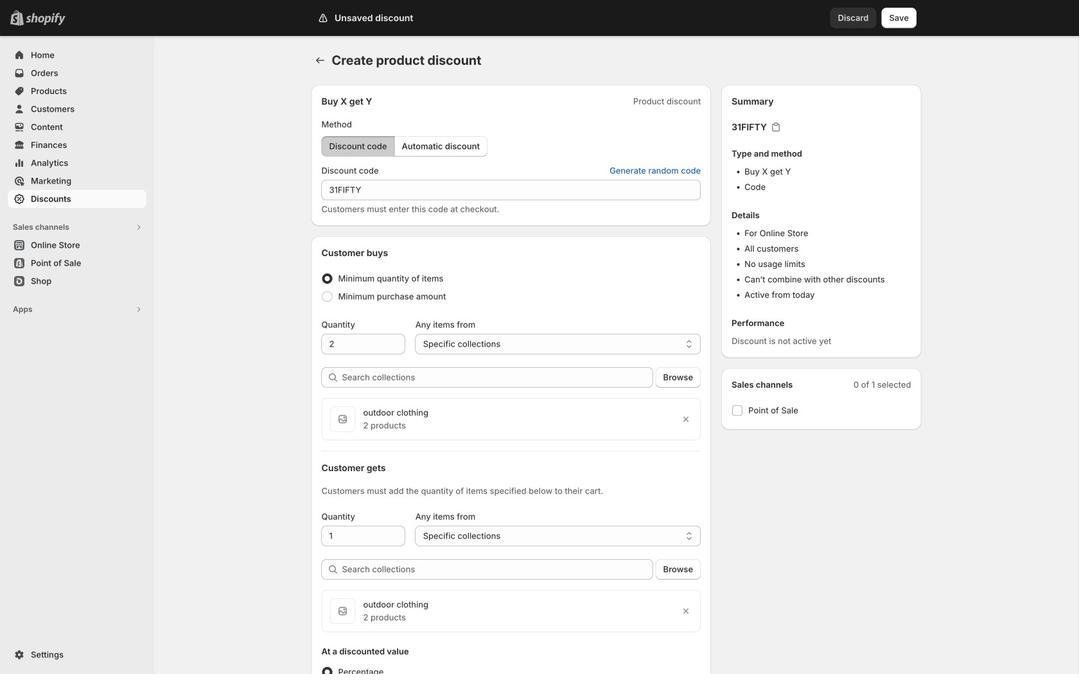 Task type: vqa. For each thing, say whether or not it's contained in the screenshot.
bottom This
no



Task type: locate. For each thing, give the bounding box(es) containing it.
None text field
[[322, 180, 701, 201]]

shopify image
[[26, 13, 66, 26]]

2 search collections text field from the top
[[342, 560, 653, 580]]

None text field
[[322, 334, 405, 355], [322, 526, 405, 547], [322, 334, 405, 355], [322, 526, 405, 547]]

1 vertical spatial search collections text field
[[342, 560, 653, 580]]

Search collections text field
[[342, 368, 653, 388], [342, 560, 653, 580]]

1 search collections text field from the top
[[342, 368, 653, 388]]

0 vertical spatial search collections text field
[[342, 368, 653, 388]]



